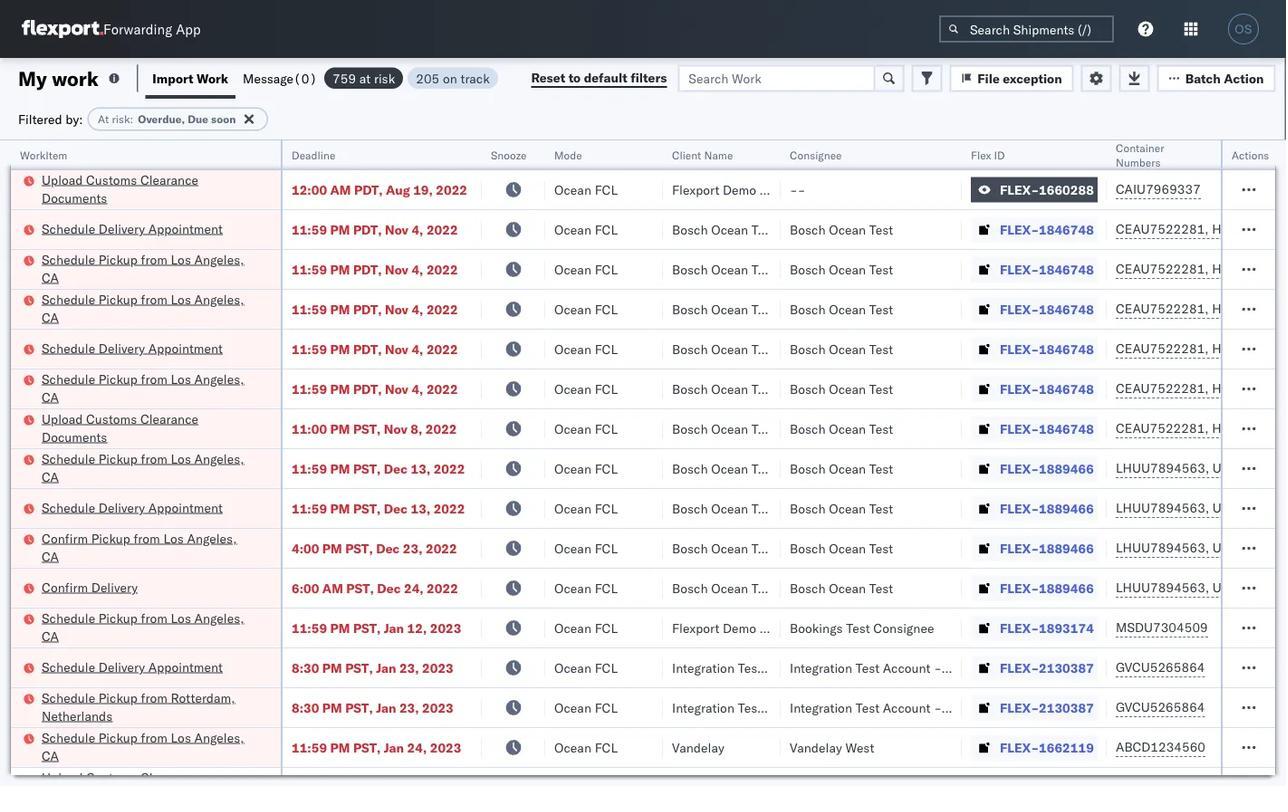 Task type: describe. For each thing, give the bounding box(es) containing it.
upload customs clearance
[[42, 770, 198, 787]]

flexport demo consignee for bookings
[[672, 620, 821, 636]]

flex-1846748 for 6th the schedule pickup from los angeles, ca button from the bottom
[[1000, 261, 1095, 277]]

ceau7522281, hlxu626948 for 6th the schedule pickup from los angeles, ca button from the bottom
[[1116, 261, 1287, 277]]

schedule pickup from los angeles, ca link for third the schedule pickup from los angeles, ca button from the bottom of the page
[[42, 450, 257, 486]]

6 hlxu626948 from the top
[[1213, 420, 1287, 436]]

1 karl from the top
[[946, 660, 969, 676]]

12,
[[407, 620, 427, 636]]

2 lhuu7894563, uetu523847 from the top
[[1116, 500, 1287, 516]]

message
[[243, 70, 294, 86]]

:
[[130, 112, 133, 126]]

10 fcl from the top
[[595, 541, 618, 556]]

container numbers
[[1116, 141, 1165, 169]]

2 maeu940 from the top
[[1234, 700, 1287, 716]]

am for pdt,
[[330, 182, 351, 198]]

3 fcl from the top
[[595, 261, 618, 277]]

2 schedule delivery appointment from the top
[[42, 340, 223, 356]]

3 lhuu7894563, from the top
[[1116, 540, 1210, 556]]

forwarding app
[[103, 20, 201, 38]]

1 test123 from the top
[[1234, 222, 1287, 237]]

msdu7304509
[[1116, 620, 1209, 636]]

flex-1660288
[[1000, 182, 1095, 198]]

confirm delivery
[[42, 580, 138, 595]]

resize handle column header for consignee
[[941, 140, 962, 787]]

schedule pickup from rotterdam, netherlands button
[[42, 689, 257, 727]]

4 schedule delivery appointment from the top
[[42, 659, 223, 675]]

angeles, for 6th the schedule pickup from los angeles, ca button from the bottom
[[194, 251, 244, 267]]

4 ceau7522281, from the top
[[1116, 341, 1210, 357]]

2 fcl from the top
[[595, 222, 618, 237]]

1 integration from the top
[[790, 660, 853, 676]]

4:00
[[292, 541, 319, 556]]

flex id button
[[962, 144, 1089, 162]]

jan for fifth the schedule pickup from los angeles, ca button
[[384, 620, 404, 636]]

schedule inside schedule pickup from rotterdam, netherlands
[[42, 690, 95, 706]]

actions
[[1232, 148, 1270, 162]]

due
[[188, 112, 209, 126]]

demo for bookings
[[723, 620, 757, 636]]

schedule pickup from los angeles, ca for third the schedule pickup from los angeles, ca button
[[42, 371, 244, 405]]

759 at risk
[[333, 70, 395, 86]]

schedule pickup from los angeles, ca link for third the schedule pickup from los angeles, ca button
[[42, 370, 257, 406]]

4 ocean fcl from the top
[[555, 301, 618, 317]]

ceau7522281, hlxu626948 for upload customs clearance documents button for 11:00 pm pst, nov 8, 2022
[[1116, 420, 1287, 436]]

ymluw2
[[1234, 182, 1287, 198]]

os
[[1236, 22, 1253, 36]]

6 flex- from the top
[[1000, 381, 1040, 397]]

1 8:30 from the top
[[292, 660, 319, 676]]

message (0)
[[243, 70, 317, 86]]

9 schedule from the top
[[42, 659, 95, 675]]

overdue,
[[138, 112, 185, 126]]

4 lhuu7894563, uetu523847 from the top
[[1116, 580, 1287, 596]]

flexport demo consignee for -
[[672, 182, 821, 198]]

confirm pickup from los angeles, ca button
[[42, 530, 257, 568]]

(0)
[[294, 70, 317, 86]]

ceau7522281, hlxu626948 for third the schedule pickup from los angeles, ca button
[[1116, 381, 1287, 396]]

flex-1846748 for upload customs clearance documents button for 11:00 pm pst, nov 8, 2022
[[1000, 421, 1095, 437]]

1 account from the top
[[883, 660, 931, 676]]

6 test123 from the top
[[1234, 421, 1287, 437]]

3 schedule from the top
[[42, 291, 95, 307]]

default
[[584, 70, 628, 86]]

1660288
[[1040, 182, 1095, 198]]

12:00 am pdt, aug 19, 2022
[[292, 182, 468, 198]]

batch
[[1186, 70, 1222, 86]]

pst, for fifth the schedule pickup from los angeles, ca button
[[353, 620, 381, 636]]

1 1846748 from the top
[[1040, 222, 1095, 237]]

mode
[[555, 148, 582, 162]]

dec up 11:59 pm pst, jan 12, 2023
[[377, 580, 401, 596]]

flex id
[[971, 148, 1006, 162]]

jan for 1st the schedule pickup from los angeles, ca button from the bottom of the page
[[384, 740, 404, 756]]

pickup inside confirm pickup from los angeles, ca
[[91, 531, 130, 546]]

on
[[443, 70, 457, 86]]

work
[[197, 70, 228, 86]]

6:00
[[292, 580, 319, 596]]

resize handle column header for workitem
[[259, 140, 281, 787]]

0 horizontal spatial --
[[790, 182, 806, 198]]

2 11:59 pm pst, dec 13, 2022 from the top
[[292, 501, 465, 517]]

4 schedule pickup from los angeles, ca button from the top
[[42, 450, 257, 488]]

deadline button
[[283, 144, 464, 162]]

4 1846748 from the top
[[1040, 341, 1095, 357]]

8 fcl from the top
[[595, 461, 618, 477]]

1 ocean fcl from the top
[[555, 182, 618, 198]]

schedule pickup from los angeles, ca link for 6th the schedule pickup from los angeles, ca button from the bottom
[[42, 251, 257, 287]]

3 ca from the top
[[42, 389, 59, 405]]

container
[[1116, 141, 1165, 155]]

upload inside upload customs clearance
[[42, 770, 83, 786]]

flex-1662119
[[1000, 740, 1095, 756]]

3 resize handle column header from the left
[[524, 140, 546, 787]]

schedule pickup from rotterdam, netherlands
[[42, 690, 235, 724]]

12 flex- from the top
[[1000, 620, 1040, 636]]

2 uetu523847 from the top
[[1213, 500, 1287, 516]]

soon
[[211, 112, 236, 126]]

9 11:59 from the top
[[292, 740, 327, 756]]

batch action button
[[1158, 65, 1276, 92]]

1 13, from the top
[[411, 461, 431, 477]]

upload for 11:00 pm pst, nov 8, 2022
[[42, 411, 83, 427]]

app
[[176, 20, 201, 38]]

import
[[153, 70, 194, 86]]

2 integration from the top
[[790, 700, 853, 716]]

angeles, for second the schedule pickup from los angeles, ca button
[[194, 291, 244, 307]]

pst, for third the schedule pickup from los angeles, ca button from the bottom of the page
[[353, 461, 381, 477]]

4 appointment from the top
[[148, 659, 223, 675]]

filtered
[[18, 111, 62, 127]]

schedule pickup from los angeles, ca for third the schedule pickup from los angeles, ca button from the bottom of the page
[[42, 451, 244, 485]]

import work
[[153, 70, 228, 86]]

caiu7969337
[[1116, 181, 1202, 197]]

documents for 12:00
[[42, 190, 107, 206]]

1 ca from the top
[[42, 270, 59, 285]]

batch action
[[1186, 70, 1265, 86]]

angeles, for 1st the schedule pickup from los angeles, ca button from the bottom of the page
[[194, 730, 244, 746]]

deadline
[[292, 148, 336, 162]]

5 flex- from the top
[[1000, 341, 1040, 357]]

3 flex- from the top
[[1000, 261, 1040, 277]]

1 ceau7522281, hlxu626948 from the top
[[1116, 221, 1287, 237]]

5 hlxu626948 from the top
[[1213, 381, 1287, 396]]

schedule pickup from los angeles, ca for 1st the schedule pickup from los angeles, ca button from the bottom of the page
[[42, 730, 244, 764]]

ca inside confirm pickup from los angeles, ca
[[42, 549, 59, 565]]

1 flex-1846748 from the top
[[1000, 222, 1095, 237]]

file exception
[[978, 70, 1063, 86]]

24, for 2022
[[404, 580, 424, 596]]

pst, for upload customs clearance documents button for 11:00 pm pst, nov 8, 2022
[[353, 421, 381, 437]]

clearance inside upload customs clearance
[[140, 770, 198, 786]]

1 2130387 from the top
[[1040, 660, 1095, 676]]

my
[[18, 66, 47, 91]]

13 flex- from the top
[[1000, 660, 1040, 676]]

confirm pickup from los angeles, ca
[[42, 531, 237, 565]]

flex-1846748 for third the schedule pickup from los angeles, ca button
[[1000, 381, 1095, 397]]

maeu973
[[1234, 620, 1287, 636]]

2 1846748 from the top
[[1040, 261, 1095, 277]]

7 11:59 from the top
[[292, 501, 327, 517]]

1 ceau7522281, from the top
[[1116, 221, 1210, 237]]

Search Work text field
[[678, 65, 876, 92]]

6 ca from the top
[[42, 628, 59, 644]]

11 fcl from the top
[[595, 580, 618, 596]]

1 schedule delivery appointment button from the top
[[42, 220, 223, 240]]

filters
[[631, 70, 667, 86]]

6:00 am pst, dec 24, 2022
[[292, 580, 458, 596]]

forwarding
[[103, 20, 172, 38]]

Search Shipments (/) text field
[[940, 15, 1115, 43]]

2 schedule pickup from los angeles, ca button from the top
[[42, 290, 257, 329]]

1 abcdefg from the top
[[1234, 461, 1287, 477]]

to
[[569, 70, 581, 86]]

confirm for confirm pickup from los angeles, ca
[[42, 531, 88, 546]]

4 4, from the top
[[412, 341, 424, 357]]

1 11:59 pm pst, dec 13, 2022 from the top
[[292, 461, 465, 477]]

3 abcdefg from the top
[[1234, 541, 1287, 556]]

flex-1893174
[[1000, 620, 1095, 636]]

at
[[360, 70, 371, 86]]

6 11:59 from the top
[[292, 461, 327, 477]]

flex
[[971, 148, 992, 162]]

upload customs clearance link
[[42, 769, 257, 787]]

4 test123 from the top
[[1234, 341, 1287, 357]]

upload customs clearance documents for 12:00 am pdt, aug 19, 2022
[[42, 172, 198, 206]]

6 fcl from the top
[[595, 381, 618, 397]]

7 ca from the top
[[42, 748, 59, 764]]

am for pst,
[[322, 580, 343, 596]]

mode button
[[546, 144, 645, 162]]

os button
[[1223, 8, 1265, 50]]

by:
[[66, 111, 83, 127]]

2 2130387 from the top
[[1040, 700, 1095, 716]]

3 schedule pickup from los angeles, ca button from the top
[[42, 370, 257, 408]]

9 resize handle column header from the left
[[1254, 140, 1276, 787]]

snooze
[[491, 148, 527, 162]]

4 schedule from the top
[[42, 340, 95, 356]]

8 schedule from the top
[[42, 610, 95, 626]]

6 schedule pickup from los angeles, ca button from the top
[[42, 729, 257, 767]]

at risk : overdue, due soon
[[98, 112, 236, 126]]

11:00 pm pst, nov 8, 2022
[[292, 421, 457, 437]]

4 schedule delivery appointment link from the top
[[42, 658, 223, 677]]

customs for 12:00 am pdt, aug 19, 2022
[[86, 172, 137, 188]]

1 lhuu7894563, uetu523847 from the top
[[1116, 460, 1287, 476]]

ceau7522281, for second the schedule pickup from los angeles, ca button
[[1116, 301, 1210, 317]]

2 schedule delivery appointment link from the top
[[42, 339, 223, 358]]

1893174
[[1040, 620, 1095, 636]]

customs inside upload customs clearance
[[86, 770, 137, 786]]

2 4, from the top
[[412, 261, 424, 277]]

205 on track
[[416, 70, 490, 86]]

rotterdam,
[[171, 690, 235, 706]]

action
[[1225, 70, 1265, 86]]

documents for 11:00
[[42, 429, 107, 445]]

filtered by:
[[18, 111, 83, 127]]

confirm delivery link
[[42, 579, 138, 597]]

name
[[705, 148, 733, 162]]

4 11:59 pm pdt, nov 4, 2022 from the top
[[292, 341, 458, 357]]

angeles, for confirm pickup from los angeles, ca button
[[187, 531, 237, 546]]

schedule pickup from los angeles, ca link for 1st the schedule pickup from los angeles, ca button from the bottom of the page
[[42, 729, 257, 765]]

8,
[[411, 421, 423, 437]]

ceau7522281, for third the schedule pickup from los angeles, ca button
[[1116, 381, 1210, 396]]

angeles, for third the schedule pickup from los angeles, ca button
[[194, 371, 244, 387]]

resize handle column header for deadline
[[460, 140, 482, 787]]

2 ocean fcl from the top
[[555, 222, 618, 237]]

2 13, from the top
[[411, 501, 431, 517]]

11:59 pm pst, jan 12, 2023
[[292, 620, 462, 636]]

2 abcdefg from the top
[[1234, 501, 1287, 517]]

ceau7522281, hlxu626948 for second the schedule pickup from los angeles, ca button
[[1116, 301, 1287, 317]]

1 lagerfeld from the top
[[972, 660, 1026, 676]]

3 11:59 from the top
[[292, 301, 327, 317]]

ceau7522281, for 6th the schedule pickup from los angeles, ca button from the bottom
[[1116, 261, 1210, 277]]

resize handle column header for container numbers
[[1203, 140, 1225, 787]]

2 flex-2130387 from the top
[[1000, 700, 1095, 716]]

forwarding app link
[[22, 20, 201, 38]]

client name
[[672, 148, 733, 162]]

vandelay for vandelay
[[672, 740, 725, 756]]

759
[[333, 70, 356, 86]]

14 fcl from the top
[[595, 700, 618, 716]]

1 integration test account - karl lagerfeld from the top
[[790, 660, 1026, 676]]

4 abcdefg from the top
[[1234, 580, 1287, 596]]

4 flex- from the top
[[1000, 301, 1040, 317]]

west
[[846, 740, 875, 756]]



Task type: vqa. For each thing, say whether or not it's contained in the screenshot.


Task type: locate. For each thing, give the bounding box(es) containing it.
1 vertical spatial risk
[[112, 112, 130, 126]]

am right 6:00
[[322, 580, 343, 596]]

0 vertical spatial documents
[[42, 190, 107, 206]]

1 11:59 pm pdt, nov 4, 2022 from the top
[[292, 222, 458, 237]]

flexport
[[672, 182, 720, 198], [672, 620, 720, 636]]

13, up '4:00 pm pst, dec 23, 2022'
[[411, 501, 431, 517]]

0 vertical spatial 8:30 pm pst, jan 23, 2023
[[292, 660, 454, 676]]

work
[[52, 66, 99, 91]]

integration test account - karl lagerfeld up west
[[790, 700, 1026, 716]]

from for third the schedule pickup from los angeles, ca button
[[141, 371, 168, 387]]

reset to default filters button
[[521, 65, 678, 92]]

1 vertical spatial 8:30 pm pst, jan 23, 2023
[[292, 700, 454, 716]]

3 4, from the top
[[412, 301, 424, 317]]

flex-2130387 up flex-1662119
[[1000, 700, 1095, 716]]

0 vertical spatial am
[[330, 182, 351, 198]]

upload customs clearance documents
[[42, 172, 198, 206], [42, 411, 198, 445]]

from inside schedule pickup from rotterdam, netherlands
[[141, 690, 168, 706]]

5 4, from the top
[[412, 381, 424, 397]]

23, for confirm pickup from los angeles, ca
[[403, 541, 423, 556]]

bosch
[[672, 222, 708, 237], [790, 222, 826, 237], [672, 261, 708, 277], [790, 261, 826, 277], [672, 301, 708, 317], [790, 301, 826, 317], [672, 341, 708, 357], [790, 341, 826, 357], [672, 381, 708, 397], [790, 381, 826, 397], [672, 421, 708, 437], [790, 421, 826, 437], [672, 461, 708, 477], [790, 461, 826, 477], [672, 501, 708, 517], [790, 501, 826, 517], [672, 541, 708, 556], [790, 541, 826, 556], [672, 580, 708, 596], [790, 580, 826, 596]]

6 flex-1846748 from the top
[[1000, 421, 1095, 437]]

0 vertical spatial 13,
[[411, 461, 431, 477]]

schedule pickup from los angeles, ca for 6th the schedule pickup from los angeles, ca button from the bottom
[[42, 251, 244, 285]]

11:59 pm pst, dec 13, 2022 up '4:00 pm pst, dec 23, 2022'
[[292, 501, 465, 517]]

client name button
[[663, 144, 763, 162]]

test
[[752, 222, 776, 237], [870, 222, 894, 237], [752, 261, 776, 277], [870, 261, 894, 277], [752, 301, 776, 317], [870, 301, 894, 317], [752, 341, 776, 357], [870, 341, 894, 357], [752, 381, 776, 397], [870, 381, 894, 397], [752, 421, 776, 437], [870, 421, 894, 437], [752, 461, 776, 477], [870, 461, 894, 477], [752, 501, 776, 517], [870, 501, 894, 517], [752, 541, 776, 556], [870, 541, 894, 556], [752, 580, 776, 596], [870, 580, 894, 596], [847, 620, 871, 636], [856, 660, 880, 676], [856, 700, 880, 716]]

15 flex- from the top
[[1000, 740, 1040, 756]]

1 horizontal spatial vandelay
[[790, 740, 843, 756]]

0 vertical spatial integration test account - karl lagerfeld
[[790, 660, 1026, 676]]

resize handle column header
[[259, 140, 281, 787], [460, 140, 482, 787], [524, 140, 546, 787], [642, 140, 663, 787], [759, 140, 781, 787], [941, 140, 962, 787], [1086, 140, 1107, 787], [1203, 140, 1225, 787], [1254, 140, 1276, 787]]

consignee inside button
[[790, 148, 842, 162]]

8:30 pm pst, jan 23, 2023 down 11:59 pm pst, jan 12, 2023
[[292, 660, 454, 676]]

delivery inside button
[[91, 580, 138, 595]]

hlxu626948
[[1213, 221, 1287, 237], [1213, 261, 1287, 277], [1213, 301, 1287, 317], [1213, 341, 1287, 357], [1213, 381, 1287, 396], [1213, 420, 1287, 436]]

integration up vandelay west
[[790, 700, 853, 716]]

0 vertical spatial confirm
[[42, 531, 88, 546]]

5 test123 from the top
[[1234, 381, 1287, 397]]

11:59 pm pst, dec 13, 2022 down 11:00 pm pst, nov 8, 2022
[[292, 461, 465, 477]]

jan
[[384, 620, 404, 636], [376, 660, 396, 676], [376, 700, 396, 716], [384, 740, 404, 756]]

karl
[[946, 660, 969, 676], [946, 700, 969, 716]]

11 ocean fcl from the top
[[555, 580, 618, 596]]

2 vertical spatial upload
[[42, 770, 83, 786]]

5 schedule pickup from los angeles, ca button from the top
[[42, 609, 257, 648]]

0 vertical spatial lagerfeld
[[972, 660, 1026, 676]]

--
[[790, 182, 806, 198], [1234, 740, 1250, 756]]

exception
[[1003, 70, 1063, 86]]

4 hlxu626948 from the top
[[1213, 341, 1287, 357]]

from for 6th the schedule pickup from los angeles, ca button from the bottom
[[141, 251, 168, 267]]

0 vertical spatial demo
[[723, 182, 757, 198]]

reset
[[531, 70, 566, 86]]

2 gvcu5265864 from the top
[[1116, 700, 1206, 715]]

schedule pickup from los angeles, ca link for fifth the schedule pickup from los angeles, ca button
[[42, 609, 257, 646]]

flex-1846748
[[1000, 222, 1095, 237], [1000, 261, 1095, 277], [1000, 301, 1095, 317], [1000, 341, 1095, 357], [1000, 381, 1095, 397], [1000, 421, 1095, 437]]

lagerfeld down flex-1893174
[[972, 660, 1026, 676]]

flexport. image
[[22, 20, 103, 38]]

23, up 11:59 pm pst, jan 24, 2023
[[400, 700, 419, 716]]

upload customs clearance documents button for 12:00 am pdt, aug 19, 2022
[[42, 171, 257, 209]]

8:30 pm pst, jan 23, 2023 up 11:59 pm pst, jan 24, 2023
[[292, 700, 454, 716]]

consignee button
[[781, 144, 944, 162]]

11:00
[[292, 421, 327, 437]]

schedule delivery appointment link
[[42, 220, 223, 238], [42, 339, 223, 358], [42, 499, 223, 517], [42, 658, 223, 677]]

dec up 6:00 am pst, dec 24, 2022 at the left bottom of page
[[376, 541, 400, 556]]

0 vertical spatial account
[[883, 660, 931, 676]]

1 vertical spatial 2130387
[[1040, 700, 1095, 716]]

schedule delivery appointment button
[[42, 220, 223, 240], [42, 339, 223, 359], [42, 499, 223, 519], [42, 658, 223, 678]]

dec up '4:00 pm pst, dec 23, 2022'
[[384, 501, 408, 517]]

1 schedule delivery appointment from the top
[[42, 221, 223, 237]]

2 upload customs clearance documents button from the top
[[42, 410, 257, 448]]

0 vertical spatial gvcu5265864
[[1116, 660, 1206, 676]]

2 confirm from the top
[[42, 580, 88, 595]]

0 vertical spatial 2130387
[[1040, 660, 1095, 676]]

0 vertical spatial 23,
[[403, 541, 423, 556]]

aug
[[386, 182, 410, 198]]

6 schedule from the top
[[42, 451, 95, 467]]

12 ocean fcl from the top
[[555, 620, 618, 636]]

am
[[330, 182, 351, 198], [322, 580, 343, 596]]

1 vertical spatial flex-2130387
[[1000, 700, 1095, 716]]

gvcu5265864 up abcd1234560
[[1116, 700, 1206, 715]]

pst, for 1st the schedule pickup from los angeles, ca button from the bottom of the page
[[353, 740, 381, 756]]

2 customs from the top
[[86, 411, 137, 427]]

23, for schedule pickup from rotterdam, netherlands
[[400, 700, 419, 716]]

0 vertical spatial maeu940
[[1234, 660, 1287, 676]]

1 vertical spatial documents
[[42, 429, 107, 445]]

2 account from the top
[[883, 700, 931, 716]]

2130387 down 1893174
[[1040, 660, 1095, 676]]

confirm down confirm pickup from los angeles, ca
[[42, 580, 88, 595]]

angeles, for third the schedule pickup from los angeles, ca button from the bottom of the page
[[194, 451, 244, 467]]

abcd1234560
[[1116, 739, 1206, 755]]

3 schedule delivery appointment from the top
[[42, 500, 223, 516]]

2 11:59 from the top
[[292, 261, 327, 277]]

from for third the schedule pickup from los angeles, ca button from the bottom of the page
[[141, 451, 168, 467]]

3 ocean fcl from the top
[[555, 261, 618, 277]]

8:30 up 11:59 pm pst, jan 24, 2023
[[292, 700, 319, 716]]

from for second the schedule pickup from los angeles, ca button
[[141, 291, 168, 307]]

upload customs clearance documents button for 11:00 pm pst, nov 8, 2022
[[42, 410, 257, 448]]

1 vertical spatial customs
[[86, 411, 137, 427]]

4 schedule delivery appointment button from the top
[[42, 658, 223, 678]]

4 1889466 from the top
[[1040, 580, 1095, 596]]

pickup
[[99, 251, 138, 267], [99, 291, 138, 307], [99, 371, 138, 387], [99, 451, 138, 467], [91, 531, 130, 546], [99, 610, 138, 626], [99, 690, 138, 706], [99, 730, 138, 746]]

confirm for confirm delivery
[[42, 580, 88, 595]]

2 schedule from the top
[[42, 251, 95, 267]]

angeles, inside confirm pickup from los angeles, ca
[[187, 531, 237, 546]]

clearance for 11:00 pm pst, nov 8, 2022
[[140, 411, 198, 427]]

4 uetu523847 from the top
[[1213, 580, 1287, 596]]

confirm pickup from los angeles, ca link
[[42, 530, 257, 566]]

8 resize handle column header from the left
[[1203, 140, 1225, 787]]

0 vertical spatial integration
[[790, 660, 853, 676]]

ocean fcl
[[555, 182, 618, 198], [555, 222, 618, 237], [555, 261, 618, 277], [555, 301, 618, 317], [555, 341, 618, 357], [555, 381, 618, 397], [555, 421, 618, 437], [555, 461, 618, 477], [555, 501, 618, 517], [555, 541, 618, 556], [555, 580, 618, 596], [555, 620, 618, 636], [555, 660, 618, 676], [555, 700, 618, 716], [555, 740, 618, 756]]

ceau7522281, for upload customs clearance documents button for 11:00 pm pst, nov 8, 2022
[[1116, 420, 1210, 436]]

11:59 pm pdt, nov 4, 2022 for second the schedule pickup from los angeles, ca button
[[292, 301, 458, 317]]

resize handle column header for flex id
[[1086, 140, 1107, 787]]

2 vertical spatial customs
[[86, 770, 137, 786]]

1 vertical spatial 24,
[[407, 740, 427, 756]]

24,
[[404, 580, 424, 596], [407, 740, 427, 756]]

gvcu5265864 down msdu7304509
[[1116, 660, 1206, 676]]

bosch ocean test
[[672, 222, 776, 237], [790, 222, 894, 237], [672, 261, 776, 277], [790, 261, 894, 277], [672, 301, 776, 317], [790, 301, 894, 317], [672, 341, 776, 357], [790, 341, 894, 357], [672, 381, 776, 397], [790, 381, 894, 397], [672, 421, 776, 437], [790, 421, 894, 437], [672, 461, 776, 477], [790, 461, 894, 477], [672, 501, 776, 517], [790, 501, 894, 517], [672, 541, 776, 556], [790, 541, 894, 556], [672, 580, 776, 596], [790, 580, 894, 596]]

0 horizontal spatial vandelay
[[672, 740, 725, 756]]

demo left bookings
[[723, 620, 757, 636]]

workitem button
[[11, 144, 263, 162]]

2 lhuu7894563, from the top
[[1116, 500, 1210, 516]]

4,
[[412, 222, 424, 237], [412, 261, 424, 277], [412, 301, 424, 317], [412, 341, 424, 357], [412, 381, 424, 397]]

1 upload customs clearance documents link from the top
[[42, 171, 257, 207]]

1 confirm from the top
[[42, 531, 88, 546]]

3 schedule delivery appointment link from the top
[[42, 499, 223, 517]]

0 vertical spatial upload customs clearance documents link
[[42, 171, 257, 207]]

dec down 11:00 pm pst, nov 8, 2022
[[384, 461, 408, 477]]

-- right abcd1234560
[[1234, 740, 1250, 756]]

lhuu7894563,
[[1116, 460, 1210, 476], [1116, 500, 1210, 516], [1116, 540, 1210, 556], [1116, 580, 1210, 596]]

0 vertical spatial flex-2130387
[[1000, 660, 1095, 676]]

fcl
[[595, 182, 618, 198], [595, 222, 618, 237], [595, 261, 618, 277], [595, 301, 618, 317], [595, 341, 618, 357], [595, 381, 618, 397], [595, 421, 618, 437], [595, 461, 618, 477], [595, 501, 618, 517], [595, 541, 618, 556], [595, 580, 618, 596], [595, 620, 618, 636], [595, 660, 618, 676], [595, 700, 618, 716], [595, 740, 618, 756]]

integration test account - karl lagerfeld
[[790, 660, 1026, 676], [790, 700, 1026, 716]]

0 vertical spatial flexport demo consignee
[[672, 182, 821, 198]]

5 1846748 from the top
[[1040, 381, 1095, 397]]

13, down 8,
[[411, 461, 431, 477]]

3 ceau7522281, from the top
[[1116, 301, 1210, 317]]

-- down 'consignee' button
[[790, 182, 806, 198]]

integration test account - karl lagerfeld down bookings test consignee
[[790, 660, 1026, 676]]

flexport for bookings test consignee
[[672, 620, 720, 636]]

vandelay for vandelay west
[[790, 740, 843, 756]]

3 schedule pickup from los angeles, ca link from the top
[[42, 370, 257, 406]]

reset to default filters
[[531, 70, 667, 86]]

1 vertical spatial am
[[322, 580, 343, 596]]

7 flex- from the top
[[1000, 421, 1040, 437]]

upload customs clearance documents link for 12:00 am pdt, aug 19, 2022
[[42, 171, 257, 207]]

1 schedule pickup from los angeles, ca button from the top
[[42, 251, 257, 289]]

1 vertical spatial upload
[[42, 411, 83, 427]]

netherlands
[[42, 708, 113, 724]]

11:59 pm pdt, nov 4, 2022 for third the schedule pickup from los angeles, ca button
[[292, 381, 458, 397]]

confirm inside button
[[42, 580, 88, 595]]

3 flex-1889466 from the top
[[1000, 541, 1095, 556]]

angeles,
[[194, 251, 244, 267], [194, 291, 244, 307], [194, 371, 244, 387], [194, 451, 244, 467], [187, 531, 237, 546], [194, 610, 244, 626], [194, 730, 244, 746]]

1 fcl from the top
[[595, 182, 618, 198]]

ocean
[[555, 182, 592, 198], [555, 222, 592, 237], [712, 222, 749, 237], [829, 222, 867, 237], [555, 261, 592, 277], [712, 261, 749, 277], [829, 261, 867, 277], [555, 301, 592, 317], [712, 301, 749, 317], [829, 301, 867, 317], [555, 341, 592, 357], [712, 341, 749, 357], [829, 341, 867, 357], [555, 381, 592, 397], [712, 381, 749, 397], [829, 381, 867, 397], [555, 421, 592, 437], [712, 421, 749, 437], [829, 421, 867, 437], [555, 461, 592, 477], [712, 461, 749, 477], [829, 461, 867, 477], [555, 501, 592, 517], [712, 501, 749, 517], [829, 501, 867, 517], [555, 541, 592, 556], [712, 541, 749, 556], [829, 541, 867, 556], [555, 580, 592, 596], [712, 580, 749, 596], [829, 580, 867, 596], [555, 620, 592, 636], [555, 660, 592, 676], [555, 700, 592, 716], [555, 740, 592, 756]]

0 vertical spatial karl
[[946, 660, 969, 676]]

confirm delivery button
[[42, 579, 138, 599]]

2023 for schedule pickup from rotterdam, netherlands button
[[422, 700, 454, 716]]

1 8:30 pm pst, jan 23, 2023 from the top
[[292, 660, 454, 676]]

schedule pickup from los angeles, ca for second the schedule pickup from los angeles, ca button
[[42, 291, 244, 325]]

integration down bookings
[[790, 660, 853, 676]]

3 flex-1846748 from the top
[[1000, 301, 1095, 317]]

1 gvcu5265864 from the top
[[1116, 660, 1206, 676]]

from for schedule pickup from rotterdam, netherlands button
[[141, 690, 168, 706]]

11 flex- from the top
[[1000, 580, 1040, 596]]

7 fcl from the top
[[595, 421, 618, 437]]

lagerfeld up flex-1662119
[[972, 700, 1026, 716]]

1 vertical spatial demo
[[723, 620, 757, 636]]

los inside confirm pickup from los angeles, ca
[[164, 531, 184, 546]]

0 horizontal spatial risk
[[112, 112, 130, 126]]

0 vertical spatial customs
[[86, 172, 137, 188]]

1 vertical spatial flexport demo consignee
[[672, 620, 821, 636]]

2023 for fifth the schedule pickup from los angeles, ca button
[[430, 620, 462, 636]]

4 schedule pickup from los angeles, ca from the top
[[42, 451, 244, 485]]

11:59 pm pdt, nov 4, 2022 for 6th the schedule pickup from los angeles, ca button from the bottom
[[292, 261, 458, 277]]

pst, for schedule pickup from rotterdam, netherlands button
[[345, 700, 373, 716]]

import work button
[[145, 58, 236, 99]]

6 resize handle column header from the left
[[941, 140, 962, 787]]

at
[[98, 112, 109, 126]]

5 11:59 pm pdt, nov 4, 2022 from the top
[[292, 381, 458, 397]]

0 vertical spatial 11:59 pm pst, dec 13, 2022
[[292, 461, 465, 477]]

2 hlxu626948 from the top
[[1213, 261, 1287, 277]]

4 flex-1846748 from the top
[[1000, 341, 1095, 357]]

1 horizontal spatial risk
[[374, 70, 395, 86]]

4 lhuu7894563, from the top
[[1116, 580, 1210, 596]]

2 8:30 pm pst, jan 23, 2023 from the top
[[292, 700, 454, 716]]

gvcu5265864
[[1116, 660, 1206, 676], [1116, 700, 1206, 715]]

11:59 pm pst, dec 13, 2022
[[292, 461, 465, 477], [292, 501, 465, 517]]

11 schedule from the top
[[42, 730, 95, 746]]

1 vandelay from the left
[[672, 740, 725, 756]]

10 flex- from the top
[[1000, 541, 1040, 556]]

upload for 12:00 am pdt, aug 19, 2022
[[42, 172, 83, 188]]

5 resize handle column header from the left
[[759, 140, 781, 787]]

clearance
[[140, 172, 198, 188], [140, 411, 198, 427], [140, 770, 198, 786]]

id
[[995, 148, 1006, 162]]

2 11:59 pm pdt, nov 4, 2022 from the top
[[292, 261, 458, 277]]

upload customs clearance documents for 11:00 pm pst, nov 8, 2022
[[42, 411, 198, 445]]

0 vertical spatial clearance
[[140, 172, 198, 188]]

10 ocean fcl from the top
[[555, 541, 618, 556]]

8 ocean fcl from the top
[[555, 461, 618, 477]]

1 flex-1889466 from the top
[[1000, 461, 1095, 477]]

dec
[[384, 461, 408, 477], [384, 501, 408, 517], [376, 541, 400, 556], [377, 580, 401, 596]]

1 vertical spatial flexport
[[672, 620, 720, 636]]

pst, for confirm pickup from los angeles, ca button
[[345, 541, 373, 556]]

uetu523847
[[1213, 460, 1287, 476], [1213, 500, 1287, 516], [1213, 540, 1287, 556], [1213, 580, 1287, 596]]

1 vertical spatial integration test account - karl lagerfeld
[[790, 700, 1026, 716]]

demo
[[723, 182, 757, 198], [723, 620, 757, 636]]

1 vertical spatial 8:30
[[292, 700, 319, 716]]

jan for schedule pickup from rotterdam, netherlands button
[[376, 700, 396, 716]]

risk right at
[[112, 112, 130, 126]]

pst,
[[353, 421, 381, 437], [353, 461, 381, 477], [353, 501, 381, 517], [345, 541, 373, 556], [346, 580, 374, 596], [353, 620, 381, 636], [345, 660, 373, 676], [345, 700, 373, 716], [353, 740, 381, 756]]

maeu940
[[1234, 660, 1287, 676], [1234, 700, 1287, 716]]

5 11:59 from the top
[[292, 381, 327, 397]]

1 vertical spatial account
[[883, 700, 931, 716]]

2023
[[430, 620, 462, 636], [422, 660, 454, 676], [422, 700, 454, 716], [430, 740, 462, 756]]

19,
[[413, 182, 433, 198]]

1662119
[[1040, 740, 1095, 756]]

1 vertical spatial karl
[[946, 700, 969, 716]]

2 vertical spatial clearance
[[140, 770, 198, 786]]

flex-1660288 button
[[971, 177, 1098, 203], [971, 177, 1098, 203]]

1 lhuu7894563, from the top
[[1116, 460, 1210, 476]]

am right '12:00'
[[330, 182, 351, 198]]

1 flexport from the top
[[672, 182, 720, 198]]

11:59 pm pst, jan 24, 2023
[[292, 740, 462, 756]]

schedule pickup from rotterdam, netherlands link
[[42, 689, 257, 725]]

1 vertical spatial integration
[[790, 700, 853, 716]]

ceau7522281, hlxu626948
[[1116, 221, 1287, 237], [1116, 261, 1287, 277], [1116, 301, 1287, 317], [1116, 341, 1287, 357], [1116, 381, 1287, 396], [1116, 420, 1287, 436]]

schedule delivery appointment
[[42, 221, 223, 237], [42, 340, 223, 356], [42, 500, 223, 516], [42, 659, 223, 675]]

0 vertical spatial upload customs clearance documents button
[[42, 171, 257, 209]]

clearance for 12:00 am pdt, aug 19, 2022
[[140, 172, 198, 188]]

los
[[171, 251, 191, 267], [171, 291, 191, 307], [171, 371, 191, 387], [171, 451, 191, 467], [164, 531, 184, 546], [171, 610, 191, 626], [171, 730, 191, 746]]

bookings test consignee
[[790, 620, 935, 636]]

1 vertical spatial 13,
[[411, 501, 431, 517]]

4 11:59 from the top
[[292, 341, 327, 357]]

client
[[672, 148, 702, 162]]

1 vertical spatial upload customs clearance documents link
[[42, 410, 257, 446]]

13,
[[411, 461, 431, 477], [411, 501, 431, 517]]

12 fcl from the top
[[595, 620, 618, 636]]

1889466
[[1040, 461, 1095, 477], [1040, 501, 1095, 517], [1040, 541, 1095, 556], [1040, 580, 1095, 596]]

1 vertical spatial 11:59 pm pst, dec 13, 2022
[[292, 501, 465, 517]]

2 clearance from the top
[[140, 411, 198, 427]]

schedule
[[42, 221, 95, 237], [42, 251, 95, 267], [42, 291, 95, 307], [42, 340, 95, 356], [42, 371, 95, 387], [42, 451, 95, 467], [42, 500, 95, 516], [42, 610, 95, 626], [42, 659, 95, 675], [42, 690, 95, 706], [42, 730, 95, 746]]

23, up 6:00 am pst, dec 24, 2022 at the left bottom of page
[[403, 541, 423, 556]]

risk right at on the top left of page
[[374, 70, 395, 86]]

2 flexport demo consignee from the top
[[672, 620, 821, 636]]

schedule pickup from los angeles, ca for fifth the schedule pickup from los angeles, ca button
[[42, 610, 244, 644]]

1 horizontal spatial --
[[1234, 740, 1250, 756]]

consignee
[[790, 148, 842, 162], [760, 182, 821, 198], [760, 620, 821, 636], [874, 620, 935, 636]]

3 clearance from the top
[[140, 770, 198, 786]]

12:00
[[292, 182, 327, 198]]

4 flex-1889466 from the top
[[1000, 580, 1095, 596]]

customs for 11:00 pm pst, nov 8, 2022
[[86, 411, 137, 427]]

confirm inside confirm pickup from los angeles, ca
[[42, 531, 88, 546]]

from for fifth the schedule pickup from los angeles, ca button
[[141, 610, 168, 626]]

workitem
[[20, 148, 67, 162]]

risk
[[374, 70, 395, 86], [112, 112, 130, 126]]

demo down name
[[723, 182, 757, 198]]

0 vertical spatial 24,
[[404, 580, 424, 596]]

3 upload from the top
[[42, 770, 83, 786]]

pickup inside schedule pickup from rotterdam, netherlands
[[99, 690, 138, 706]]

3 ceau7522281, hlxu626948 from the top
[[1116, 301, 1287, 317]]

14 ocean fcl from the top
[[555, 700, 618, 716]]

flex-2130387 down flex-1893174
[[1000, 660, 1095, 676]]

5 flex-1846748 from the top
[[1000, 381, 1095, 397]]

1 vertical spatial lagerfeld
[[972, 700, 1026, 716]]

flexport for --
[[672, 182, 720, 198]]

bookings
[[790, 620, 843, 636]]

1 vertical spatial --
[[1234, 740, 1250, 756]]

2130387 up the "1662119"
[[1040, 700, 1095, 716]]

6 ocean fcl from the top
[[555, 381, 618, 397]]

24, for 2023
[[407, 740, 427, 756]]

from inside confirm pickup from los angeles, ca
[[134, 531, 160, 546]]

3 lhuu7894563, uetu523847 from the top
[[1116, 540, 1287, 556]]

1 vertical spatial confirm
[[42, 580, 88, 595]]

schedule pickup from los angeles, ca link for second the schedule pickup from los angeles, ca button
[[42, 290, 257, 327]]

1 schedule delivery appointment link from the top
[[42, 220, 223, 238]]

1 maeu940 from the top
[[1234, 660, 1287, 676]]

2023 for 1st the schedule pickup from los angeles, ca button from the bottom of the page
[[430, 740, 462, 756]]

mbl/maw
[[1234, 148, 1287, 162]]

1 vertical spatial upload customs clearance documents
[[42, 411, 198, 445]]

0 vertical spatial upload
[[42, 172, 83, 188]]

container numbers button
[[1107, 137, 1207, 169]]

angeles, for fifth the schedule pickup from los angeles, ca button
[[194, 610, 244, 626]]

resize handle column header for mode
[[642, 140, 663, 787]]

4 resize handle column header from the left
[[642, 140, 663, 787]]

0 vertical spatial risk
[[374, 70, 395, 86]]

from for confirm pickup from los angeles, ca button
[[134, 531, 160, 546]]

2 ceau7522281, from the top
[[1116, 261, 1210, 277]]

9 flex- from the top
[[1000, 501, 1040, 517]]

resize handle column header for client name
[[759, 140, 781, 787]]

3 test123 from the top
[[1234, 301, 1287, 317]]

0 vertical spatial upload customs clearance documents
[[42, 172, 198, 206]]

8:30 down 6:00
[[292, 660, 319, 676]]

1 flex- from the top
[[1000, 182, 1040, 198]]

2 vertical spatial 23,
[[400, 700, 419, 716]]

0 vertical spatial --
[[790, 182, 806, 198]]

8 flex- from the top
[[1000, 461, 1040, 477]]

flex-1846748 for second the schedule pickup from los angeles, ca button
[[1000, 301, 1095, 317]]

3 uetu523847 from the top
[[1213, 540, 1287, 556]]

1 vertical spatial maeu940
[[1234, 700, 1287, 716]]

23, down 12,
[[400, 660, 419, 676]]

2 flex-1889466 from the top
[[1000, 501, 1095, 517]]

1 vertical spatial upload customs clearance documents button
[[42, 410, 257, 448]]

confirm up confirm delivery
[[42, 531, 88, 546]]

0 vertical spatial flexport
[[672, 182, 720, 198]]

1 vertical spatial 23,
[[400, 660, 419, 676]]

upload customs clearance documents link for 11:00 pm pst, nov 8, 2022
[[42, 410, 257, 446]]

7 resize handle column header from the left
[[1086, 140, 1107, 787]]

flex-2130387
[[1000, 660, 1095, 676], [1000, 700, 1095, 716]]

flex-1662119 button
[[971, 735, 1098, 761], [971, 735, 1098, 761]]

1 vertical spatial clearance
[[140, 411, 198, 427]]

1 vertical spatial gvcu5265864
[[1116, 700, 1206, 715]]

integration
[[790, 660, 853, 676], [790, 700, 853, 716]]

from for 1st the schedule pickup from los angeles, ca button from the bottom of the page
[[141, 730, 168, 746]]

demo for -
[[723, 182, 757, 198]]

3 1846748 from the top
[[1040, 301, 1095, 317]]

file
[[978, 70, 1000, 86]]

0 vertical spatial 8:30
[[292, 660, 319, 676]]



